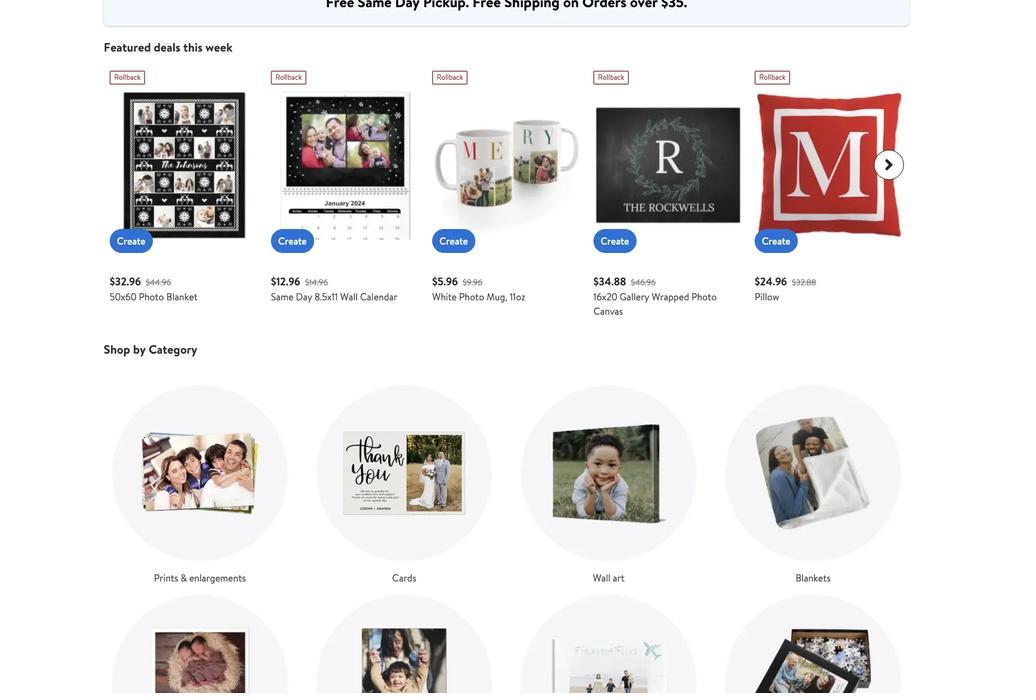 Task type: locate. For each thing, give the bounding box(es) containing it.
blanket
[[166, 290, 198, 303]]

1 photo from the left
[[139, 290, 164, 303]]

2 create from the left
[[278, 235, 307, 248]]

&
[[181, 572, 187, 585]]

create
[[117, 235, 146, 248], [278, 235, 307, 248], [440, 235, 468, 248], [601, 235, 630, 248], [762, 235, 791, 248]]

this
[[183, 39, 203, 55]]

photo
[[139, 290, 164, 303], [459, 290, 485, 303], [692, 290, 717, 303]]

create button
[[110, 229, 153, 253], [271, 229, 314, 253], [432, 229, 475, 253], [594, 229, 637, 253], [755, 229, 798, 253]]

create for $32.96
[[117, 235, 146, 248]]

photo for $5.96
[[459, 290, 485, 303]]

photo down the $9.96
[[459, 290, 485, 303]]

1 vertical spatial wall
[[593, 572, 611, 585]]

photo gifts image
[[726, 595, 901, 693]]

create up $34.88 on the right of the page
[[601, 235, 630, 248]]

create for $5.96
[[440, 235, 468, 248]]

create button for $5.96
[[432, 229, 475, 253]]

4 create from the left
[[601, 235, 630, 248]]

$34.88
[[594, 274, 627, 289]]

50x60
[[110, 290, 137, 303]]

create button up $12.96 at left top
[[271, 229, 314, 253]]

3 create button from the left
[[432, 229, 475, 253]]

photo inside $32.96 $44.96 50x60 photo blanket
[[139, 290, 164, 303]]

wall art link
[[521, 386, 697, 585]]

photo for $32.96
[[139, 290, 164, 303]]

art
[[613, 572, 625, 585]]

by
[[133, 341, 146, 357]]

gallery
[[620, 290, 650, 303]]

3 create from the left
[[440, 235, 468, 248]]

create up $12.96 at left top
[[278, 235, 307, 248]]

white photo mug, 11oz image
[[432, 91, 582, 240]]

week
[[206, 39, 233, 55]]

photo inside $5.96 $9.96 white photo mug, 11oz
[[459, 290, 485, 303]]

$46.96
[[631, 276, 656, 288]]

create button up $32.96
[[110, 229, 153, 253]]

category
[[149, 341, 197, 357]]

1 create button from the left
[[110, 229, 153, 253]]

same day 8.5x11 wall calendar image
[[271, 91, 420, 240]]

$9.96
[[463, 276, 483, 288]]

wall
[[340, 290, 358, 303], [593, 572, 611, 585]]

photo down $44.96
[[139, 290, 164, 303]]

wall left the art
[[593, 572, 611, 585]]

create button up $24.96
[[755, 229, 798, 253]]

0 horizontal spatial wall
[[340, 290, 358, 303]]

blankets image
[[726, 386, 901, 561]]

canvas
[[594, 305, 623, 318]]

5 create button from the left
[[755, 229, 798, 253]]

create for $24.96
[[762, 235, 791, 248]]

create up $32.96
[[117, 235, 146, 248]]

featured
[[104, 39, 151, 55]]

wall right 8.5x11
[[340, 290, 358, 303]]

4 create button from the left
[[594, 229, 637, 253]]

wall art image
[[521, 386, 697, 561]]

calendar
[[360, 290, 398, 303]]

photo inside $34.88 $46.96 16x20 gallery wrapped photo canvas
[[692, 290, 717, 303]]

mug,
[[487, 290, 508, 303]]

5 create from the left
[[762, 235, 791, 248]]

0 vertical spatial wall
[[340, 290, 358, 303]]

photo right wrapped on the top right
[[692, 290, 717, 303]]

create up $5.96
[[440, 235, 468, 248]]

2 horizontal spatial photo
[[692, 290, 717, 303]]

0 horizontal spatial photo
[[139, 290, 164, 303]]

$12.96
[[271, 274, 300, 289]]

$24.96
[[755, 274, 788, 289]]

2 create button from the left
[[271, 229, 314, 253]]

wall inside wall art link
[[593, 572, 611, 585]]

deals
[[154, 39, 181, 55]]

$32.88
[[792, 276, 816, 288]]

create button up $5.96
[[432, 229, 475, 253]]

create up $24.96
[[762, 235, 791, 248]]

cards
[[392, 572, 417, 585]]

2 photo from the left
[[459, 290, 485, 303]]

3 photo from the left
[[692, 290, 717, 303]]

calendars image
[[112, 595, 288, 693]]

wrapped
[[652, 290, 690, 303]]

11oz
[[510, 290, 526, 303]]

create for $34.88
[[601, 235, 630, 248]]

16x20 gallery wrapped photo canvas image
[[594, 91, 743, 240]]

same
[[271, 290, 294, 303]]

blankets link
[[726, 386, 901, 585]]

wall inside $12.96 $14.96 same day 8.5x11 wall calendar
[[340, 290, 358, 303]]

create button up $34.88 on the right of the page
[[594, 229, 637, 253]]

pillow
[[755, 290, 780, 303]]

1 create from the left
[[117, 235, 146, 248]]

1 horizontal spatial wall
[[593, 572, 611, 585]]

1 horizontal spatial photo
[[459, 290, 485, 303]]



Task type: vqa. For each thing, say whether or not it's contained in the screenshot.
the photos
no



Task type: describe. For each thing, give the bounding box(es) containing it.
16x20
[[594, 290, 618, 303]]

$32.96 $44.96 50x60 photo blanket
[[110, 274, 198, 303]]

$14.96
[[305, 276, 328, 288]]

white
[[432, 290, 457, 303]]

$44.96
[[146, 276, 171, 288]]

blankets
[[796, 572, 831, 585]]

create button for $24.96
[[755, 229, 798, 253]]

$32.96
[[110, 274, 141, 289]]

cards image
[[317, 386, 492, 561]]

create button for $32.96
[[110, 229, 153, 253]]

$12.96 $14.96 same day 8.5x11 wall calendar
[[271, 274, 398, 303]]

create button for $34.88
[[594, 229, 637, 253]]

pillow image
[[755, 91, 904, 240]]

day
[[296, 290, 312, 303]]

prints & enlargements
[[154, 572, 246, 585]]

enlargements
[[189, 572, 246, 585]]

prints & enlargements image
[[112, 386, 288, 561]]

shop by category
[[104, 341, 197, 357]]

$24.96 $32.88 pillow
[[755, 274, 816, 303]]

wall art
[[593, 572, 625, 585]]

prints & enlargements link
[[112, 386, 288, 585]]

$34.88 $46.96 16x20 gallery wrapped photo canvas
[[594, 274, 717, 318]]

create button for $12.96
[[271, 229, 314, 253]]

photo books image
[[521, 595, 697, 693]]

create for $12.96
[[278, 235, 307, 248]]

50x60 photo blanket image
[[110, 91, 259, 240]]

8.5x11
[[315, 290, 338, 303]]

prints
[[154, 572, 178, 585]]

posters image
[[317, 595, 492, 693]]

$5.96
[[432, 274, 458, 289]]

featured deals this week
[[104, 39, 233, 55]]

shop
[[104, 341, 130, 357]]

$5.96 $9.96 white photo mug, 11oz
[[432, 274, 526, 303]]

cards link
[[317, 386, 492, 585]]



